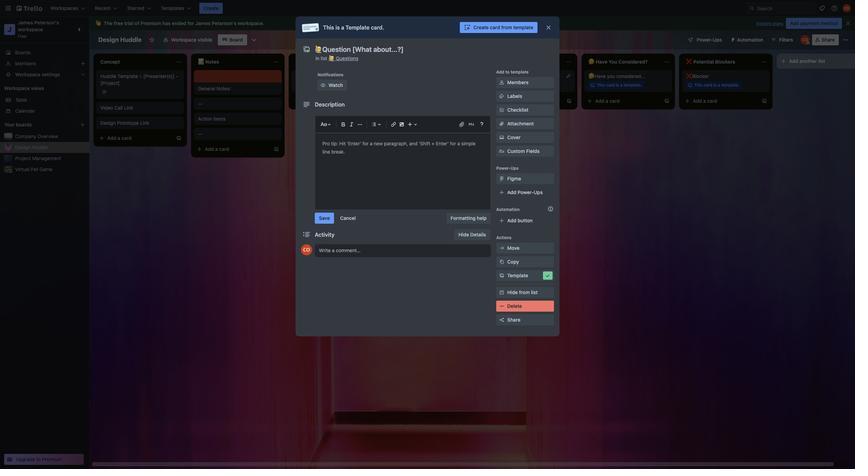 Task type: describe. For each thing, give the bounding box(es) containing it.
add inside banner
[[791, 20, 800, 26]]

[i
[[321, 73, 324, 79]]

add another list
[[790, 58, 826, 64]]

🤔have you considered... link
[[589, 73, 669, 80]]

workspace for workspace visible
[[171, 37, 197, 43]]

add a card down watch button
[[303, 98, 327, 104]]

hide from list
[[508, 290, 538, 296]]

a down the you
[[606, 98, 609, 104]]

template inside button
[[514, 24, 534, 30]]

cover link
[[497, 132, 555, 143]]

editor toolbar toolbar
[[319, 119, 488, 130]]

your
[[4, 122, 15, 128]]

huddle inside huddle template :: [presenter(s)] - [project]
[[100, 73, 116, 79]]

sm image for delete
[[499, 303, 506, 310]]

power- inside button
[[697, 37, 714, 43]]

4 this card is a template. from the left
[[695, 83, 740, 88]]

- inside huddle template :: [presenter(s)] - [project]
[[176, 73, 178, 79]]

sm image for figma
[[499, 175, 506, 182]]

1 vertical spatial automation
[[497, 207, 520, 212]]

template button
[[497, 270, 555, 281]]

company overview link
[[15, 133, 85, 140]]

add a card button for create from template… icon for action items
[[194, 144, 271, 155]]

2 horizontal spatial create from template… image
[[762, 98, 768, 104]]

lists image
[[370, 120, 378, 129]]

virtual
[[15, 167, 30, 172]]

2 vertical spatial power-
[[518, 190, 534, 195]]

❌blocker link
[[687, 73, 766, 80]]

sm image for watch
[[320, 82, 327, 89]]

1 horizontal spatial christina overa (christinaovera) image
[[844, 4, 852, 12]]

👍positive [i really liked...] link
[[296, 73, 376, 80]]

your boards with 4 items element
[[4, 121, 69, 129]]

create for create
[[204, 5, 219, 11]]

add left button
[[508, 218, 517, 224]]

delete link
[[497, 301, 555, 312]]

a up 🙋 questions 'link'
[[341, 24, 345, 31]]

cancel button
[[336, 213, 360, 224]]

0 vertical spatial members link
[[0, 58, 89, 69]]

general notes: link
[[198, 85, 278, 92]]

4 template. from the left
[[722, 83, 740, 88]]

add button button
[[497, 215, 555, 226]]

🙋
[[329, 55, 335, 61]]

watch button
[[318, 80, 347, 91]]

sm image for members
[[499, 79, 506, 86]]

members for bottommost "members" link
[[508, 79, 529, 85]]

about...?]
[[534, 73, 555, 79]]

2 -- from the top
[[198, 131, 203, 137]]

delete
[[508, 303, 523, 309]]

add a card button for second create from template… image from left
[[585, 96, 662, 107]]

wave image
[[95, 20, 101, 26]]

members for topmost "members" link
[[15, 61, 36, 66]]

add a card down ❌blocker
[[694, 98, 718, 104]]

a up checklist
[[509, 98, 511, 104]]

0 notifications image
[[819, 4, 827, 12]]

formatting help link
[[447, 213, 491, 224]]

1 -- link from the top
[[198, 100, 278, 107]]

add down design prototype link
[[107, 135, 116, 141]]

activity
[[315, 232, 335, 238]]

to for premium
[[36, 457, 41, 463]]

the
[[104, 20, 113, 26]]

cancel
[[341, 215, 356, 221]]

add button
[[508, 218, 533, 224]]

help
[[477, 215, 487, 221]]

add down ❌blocker
[[694, 98, 703, 104]]

boards link
[[0, 47, 89, 58]]

james peterson's workspace free
[[18, 20, 60, 39]]

create from template… image for design prototype link
[[176, 136, 182, 141]]

👋
[[95, 20, 101, 26]]

design huddle inside board name text box
[[98, 36, 142, 43]]

hide for hide from list
[[508, 290, 518, 296]]

method
[[822, 20, 839, 26]]

add a card button for first create from template… image from left
[[487, 96, 564, 107]]

is up in list 🙋 questions on the top of the page
[[336, 24, 340, 31]]

1 create from template… image from the left
[[567, 98, 572, 104]]

table
[[15, 97, 27, 103]]

card inside button
[[490, 24, 501, 30]]

checklist
[[508, 107, 529, 113]]

👍positive
[[296, 73, 319, 79]]

is down ❌blocker link
[[714, 83, 717, 88]]

[presenter(s)]
[[143, 73, 175, 79]]

hide details
[[459, 232, 486, 238]]

template inside button
[[508, 273, 529, 279]]

a down 🤔have you considered...
[[621, 83, 623, 88]]

a down 👍positive
[[313, 98, 316, 104]]

👍positive [i really liked...]
[[296, 73, 355, 79]]

explore plans
[[757, 21, 784, 26]]

add a card up checklist
[[498, 98, 523, 104]]

create card from template button
[[460, 22, 538, 33]]

boards
[[16, 122, 32, 128]]

your boards
[[4, 122, 32, 128]]

power-ups button
[[684, 34, 727, 45]]

boards
[[15, 50, 31, 55]]

peterson's inside banner
[[212, 20, 237, 26]]

Write a comment text field
[[315, 245, 491, 257]]

to for template
[[506, 69, 510, 75]]

video
[[100, 105, 113, 111]]

prototype
[[117, 120, 139, 126]]

save
[[319, 215, 330, 221]]

free
[[114, 20, 123, 26]]

add power-ups
[[508, 190, 543, 195]]

link for video call link
[[124, 105, 133, 111]]

company overview
[[15, 133, 58, 139]]

christina overa (christinaovera) image
[[801, 35, 811, 45]]

1 vertical spatial christina overa (christinaovera) image
[[301, 245, 312, 256]]

action
[[198, 116, 212, 122]]

add to template
[[497, 69, 529, 75]]

this down ❌blocker
[[695, 83, 703, 88]]

board
[[230, 37, 243, 43]]

game
[[39, 167, 52, 172]]

j
[[8, 25, 12, 33]]

edit card image
[[566, 73, 572, 79]]

notifications
[[318, 72, 344, 77]]

is for 🙋question
[[519, 83, 522, 88]]

1 horizontal spatial template
[[346, 24, 370, 31]]

0 horizontal spatial share button
[[497, 315, 555, 326]]

❌blocker
[[687, 73, 710, 79]]

sm image for template
[[499, 272, 506, 279]]

a down really
[[328, 83, 330, 88]]

notes:
[[217, 86, 231, 92]]

call
[[114, 105, 123, 111]]

virtual pet game
[[15, 167, 52, 172]]

save button
[[315, 213, 334, 224]]

link image
[[390, 120, 398, 129]]

add payment method button
[[787, 18, 843, 29]]

customize views image
[[251, 36, 258, 43]]

banner containing 👋
[[89, 17, 856, 30]]

formatting help
[[451, 215, 487, 221]]

general
[[198, 86, 215, 92]]

checklist link
[[497, 105, 555, 116]]

huddle template :: [presenter(s)] - [project] link
[[100, 73, 180, 87]]

project management
[[15, 156, 61, 161]]

from inside create card from template button
[[502, 24, 513, 30]]

actions
[[497, 235, 512, 240]]

add a card button for create from template… icon related to design prototype link
[[96, 133, 173, 144]]

this for 👍positive
[[304, 83, 312, 88]]

.
[[263, 20, 265, 26]]

add a card down design prototype link
[[107, 135, 132, 141]]

huddle template :: [presenter(s)] - [project]
[[100, 73, 178, 86]]

upgrade
[[16, 457, 35, 463]]

trial
[[124, 20, 134, 26]]

huddle inside board name text box
[[120, 36, 142, 43]]

really
[[325, 73, 337, 79]]

this card is a template. for [what
[[500, 83, 545, 88]]

add payment method
[[791, 20, 839, 26]]

action items
[[198, 116, 226, 122]]

james peterson's workspace link
[[18, 20, 60, 32]]

add down 🤔have
[[596, 98, 605, 104]]

add another list button
[[778, 54, 856, 69]]

you
[[608, 73, 616, 79]]

image image
[[398, 120, 406, 129]]

1 horizontal spatial workspace
[[238, 20, 263, 26]]



Task type: locate. For each thing, give the bounding box(es) containing it.
1 vertical spatial -- link
[[198, 131, 278, 138]]

this for 🙋question
[[500, 83, 508, 88]]

add a card button down watch button
[[292, 96, 369, 107]]

-
[[176, 73, 178, 79], [198, 101, 200, 107], [200, 101, 203, 107], [198, 131, 200, 137], [200, 131, 203, 137]]

0 horizontal spatial james
[[18, 20, 33, 25]]

sm image
[[728, 34, 738, 44], [320, 82, 327, 89], [499, 107, 506, 114], [499, 175, 506, 182], [545, 272, 552, 279]]

add a card button for create from template… icon to the right
[[683, 96, 760, 107]]

0 horizontal spatial to
[[36, 457, 41, 463]]

hide details link
[[455, 229, 491, 240]]

0 horizontal spatial template
[[118, 73, 138, 79]]

0 horizontal spatial members link
[[0, 58, 89, 69]]

sm image left cover
[[499, 134, 506, 141]]

2 vertical spatial design
[[15, 144, 31, 150]]

link for design prototype link
[[140, 120, 149, 126]]

0 vertical spatial christina overa (christinaovera) image
[[844, 4, 852, 12]]

labels link
[[497, 91, 555, 102]]

bold ⌘b image
[[340, 120, 348, 129]]

sm image left labels
[[499, 93, 506, 100]]

design prototype link
[[100, 120, 149, 126]]

workspace visible button
[[159, 34, 217, 45]]

template down copy
[[508, 273, 529, 279]]

filters button
[[770, 34, 796, 45]]

0 vertical spatial share
[[822, 37, 836, 43]]

None text field
[[312, 43, 539, 56]]

this card is a template. down 👍positive [i really liked...]
[[304, 83, 349, 88]]

sm image right power-ups button
[[728, 34, 738, 44]]

sm image for labels
[[499, 93, 506, 100]]

automation down explore
[[738, 37, 764, 43]]

0 vertical spatial huddle
[[120, 36, 142, 43]]

create for create card from template
[[474, 24, 489, 30]]

8 sm image from the top
[[499, 303, 506, 310]]

this down 👍positive
[[304, 83, 312, 88]]

sm image down 'copy' link
[[545, 272, 552, 279]]

0 horizontal spatial power-
[[497, 166, 511, 171]]

1 horizontal spatial create
[[474, 24, 489, 30]]

power-ups inside button
[[697, 37, 723, 43]]

upgrade to premium
[[16, 457, 62, 463]]

in list 🙋 questions
[[316, 55, 359, 61]]

action items link
[[198, 116, 278, 122]]

0 vertical spatial link
[[124, 105, 133, 111]]

custom fields button
[[497, 148, 555, 155]]

template. down 👍positive [i really liked...] link
[[331, 83, 349, 88]]

from inside hide from list link
[[520, 290, 530, 296]]

a
[[341, 24, 345, 31], [328, 83, 330, 88], [523, 83, 525, 88], [621, 83, 623, 88], [718, 83, 721, 88], [313, 98, 316, 104], [509, 98, 511, 104], [606, 98, 609, 104], [704, 98, 707, 104], [118, 135, 120, 141], [215, 146, 218, 152]]

sm image down 'copy' link
[[499, 272, 506, 279]]

1 horizontal spatial create from template… image
[[665, 98, 670, 104]]

0 horizontal spatial premium
[[42, 457, 62, 463]]

0 horizontal spatial create from template… image
[[176, 136, 182, 141]]

0 vertical spatial from
[[502, 24, 513, 30]]

🙋question
[[491, 73, 517, 79]]

0 vertical spatial ups
[[714, 37, 723, 43]]

sm image left checklist
[[499, 107, 506, 114]]

1 vertical spatial workspace
[[4, 85, 30, 91]]

template. down ❌blocker link
[[722, 83, 740, 88]]

this down 🤔have
[[597, 83, 605, 88]]

is for 👍positive
[[323, 83, 326, 88]]

2 this card is a template. from the left
[[500, 83, 545, 88]]

1 horizontal spatial james
[[196, 20, 211, 26]]

add a card button up checklist
[[487, 96, 564, 107]]

2 sm image from the top
[[499, 93, 506, 100]]

calendar
[[15, 108, 35, 114]]

upgrade to premium link
[[4, 454, 84, 465]]

virtual pet game link
[[15, 166, 85, 173]]

description
[[315, 101, 345, 108]]

1 horizontal spatial hide
[[508, 290, 518, 296]]

share button down method
[[813, 34, 840, 45]]

hide left details
[[459, 232, 470, 238]]

sm image inside 'copy' link
[[499, 259, 506, 266]]

0 vertical spatial power-ups
[[697, 37, 723, 43]]

template. down 🙋question [what about...?] link
[[526, 83, 545, 88]]

2 horizontal spatial template
[[508, 273, 529, 279]]

0 horizontal spatial christina overa (christinaovera) image
[[301, 245, 312, 256]]

2 horizontal spatial ups
[[714, 37, 723, 43]]

attach and insert link image
[[459, 121, 466, 128]]

1 vertical spatial design huddle
[[15, 144, 48, 150]]

0 vertical spatial automation
[[738, 37, 764, 43]]

to left [what
[[506, 69, 510, 75]]

more formatting image
[[356, 120, 364, 129]]

1 -- from the top
[[198, 101, 203, 107]]

design up project
[[15, 144, 31, 150]]

add down the figma
[[508, 190, 517, 195]]

list inside button
[[819, 58, 826, 64]]

2 template. from the left
[[526, 83, 545, 88]]

Board name text field
[[95, 34, 145, 45]]

company
[[15, 133, 36, 139]]

members down 🙋question [what about...?]
[[508, 79, 529, 85]]

peterson's up board link
[[212, 20, 237, 26]]

0 vertical spatial -- link
[[198, 100, 278, 107]]

sm image
[[499, 79, 506, 86], [499, 93, 506, 100], [499, 134, 506, 141], [499, 245, 506, 252], [499, 259, 506, 266], [499, 272, 506, 279], [499, 289, 506, 296], [499, 303, 506, 310]]

create inside button
[[204, 5, 219, 11]]

create from template… image
[[567, 98, 572, 104], [665, 98, 670, 104]]

0 vertical spatial template
[[514, 24, 534, 30]]

7 sm image from the top
[[499, 289, 506, 296]]

design down video
[[100, 120, 116, 126]]

james inside james peterson's workspace free
[[18, 20, 33, 25]]

explore plans button
[[757, 20, 784, 28]]

of
[[135, 20, 139, 26]]

views
[[31, 85, 44, 91]]

add left description
[[303, 98, 312, 104]]

0 vertical spatial share button
[[813, 34, 840, 45]]

explore
[[757, 21, 772, 26]]

-- up action
[[198, 101, 203, 107]]

1 vertical spatial link
[[140, 120, 149, 126]]

button
[[518, 218, 533, 224]]

design huddle down free
[[98, 36, 142, 43]]

open information menu image
[[832, 5, 839, 12]]

[project]
[[100, 80, 120, 86]]

members link up labels link
[[497, 77, 555, 88]]

template. for about...?]
[[526, 83, 545, 88]]

sm image down add to template
[[499, 79, 506, 86]]

1 horizontal spatial link
[[140, 120, 149, 126]]

this card is a template. down 🤔have you considered...
[[597, 83, 643, 88]]

1 horizontal spatial peterson's
[[212, 20, 237, 26]]

design huddle link
[[15, 144, 85, 151]]

0 horizontal spatial workspace
[[4, 85, 30, 91]]

a down items
[[215, 146, 218, 152]]

sm image for hide from list
[[499, 289, 506, 296]]

members
[[15, 61, 36, 66], [508, 79, 529, 85]]

1 vertical spatial --
[[198, 131, 203, 137]]

add left [what
[[497, 69, 505, 75]]

3 sm image from the top
[[499, 134, 506, 141]]

huddle up [project]
[[100, 73, 116, 79]]

Main content area, start typing to enter text. text field
[[323, 140, 484, 156]]

sm image for move
[[499, 245, 506, 252]]

move
[[508, 245, 520, 251]]

1 vertical spatial power-ups
[[497, 166, 519, 171]]

0 horizontal spatial link
[[124, 105, 133, 111]]

1 vertical spatial premium
[[42, 457, 62, 463]]

1 horizontal spatial power-ups
[[697, 37, 723, 43]]

custom fields
[[508, 148, 540, 154]]

add a card button down ❌blocker link
[[683, 96, 760, 107]]

workspace up table
[[4, 85, 30, 91]]

this card is a template. down ❌blocker link
[[695, 83, 740, 88]]

sm image down actions
[[499, 245, 506, 252]]

1 sm image from the top
[[499, 79, 506, 86]]

plans
[[773, 21, 784, 26]]

0 horizontal spatial automation
[[497, 207, 520, 212]]

is down 👍positive [i really liked...]
[[323, 83, 326, 88]]

link right 'call'
[[124, 105, 133, 111]]

copy
[[508, 259, 520, 265]]

another
[[800, 58, 818, 64]]

1 vertical spatial create from template… image
[[176, 136, 182, 141]]

1 this card is a template. from the left
[[304, 83, 349, 88]]

this card is a template. down 🙋question [what about...?]
[[500, 83, 545, 88]]

2 vertical spatial create from template… image
[[274, 147, 279, 152]]

design for "design huddle" link
[[15, 144, 31, 150]]

0 horizontal spatial share
[[508, 317, 521, 323]]

this is a template card.
[[323, 24, 385, 31]]

add a card button down '🤔have you considered...' link
[[585, 96, 662, 107]]

sm image inside watch button
[[320, 82, 327, 89]]

add down action items
[[205, 146, 214, 152]]

ups up the figma
[[511, 166, 519, 171]]

🙋question [what about...?]
[[491, 73, 555, 79]]

attachment button
[[497, 118, 555, 129]]

0 vertical spatial hide
[[459, 232, 470, 238]]

this card is a template.
[[304, 83, 349, 88], [500, 83, 545, 88], [597, 83, 643, 88], [695, 83, 740, 88]]

2 vertical spatial template
[[508, 273, 529, 279]]

create
[[204, 5, 219, 11], [474, 24, 489, 30]]

1 horizontal spatial members
[[508, 79, 529, 85]]

list for add another list
[[819, 58, 826, 64]]

workspace views
[[4, 85, 44, 91]]

0 vertical spatial premium
[[141, 20, 161, 26]]

template
[[514, 24, 534, 30], [511, 69, 529, 75]]

0 vertical spatial design
[[98, 36, 119, 43]]

automation inside automation 'button'
[[738, 37, 764, 43]]

list for hide from list
[[532, 290, 538, 296]]

Search field
[[755, 3, 816, 13]]

1 horizontal spatial from
[[520, 290, 530, 296]]

0 vertical spatial to
[[506, 69, 510, 75]]

copy link
[[497, 257, 555, 268]]

2 horizontal spatial power-
[[697, 37, 714, 43]]

sm image down [i
[[320, 82, 327, 89]]

create inside button
[[474, 24, 489, 30]]

sm image for copy
[[499, 259, 506, 266]]

peterson's
[[34, 20, 59, 25], [212, 20, 237, 26]]

1 vertical spatial members link
[[497, 77, 555, 88]]

workspace up free
[[18, 26, 43, 32]]

2 horizontal spatial huddle
[[120, 36, 142, 43]]

project management link
[[15, 155, 85, 162]]

view markdown image
[[469, 121, 475, 128]]

sm image left delete
[[499, 303, 506, 310]]

automation up add button
[[497, 207, 520, 212]]

-- link down action items link
[[198, 131, 278, 138]]

general notes:
[[198, 86, 231, 92]]

0 vertical spatial template
[[346, 24, 370, 31]]

link down 'video call link' link
[[140, 120, 149, 126]]

🙋 questions link
[[329, 55, 359, 61]]

1 vertical spatial template
[[118, 73, 138, 79]]

for
[[188, 20, 194, 26]]

sm image left copy
[[499, 259, 506, 266]]

1 horizontal spatial create from template… image
[[274, 147, 279, 152]]

2 -- link from the top
[[198, 131, 278, 138]]

add left payment
[[791, 20, 800, 26]]

template
[[346, 24, 370, 31], [118, 73, 138, 79], [508, 273, 529, 279]]

5 sm image from the top
[[499, 259, 506, 266]]

add a card down the you
[[596, 98, 620, 104]]

list up delete link
[[532, 290, 538, 296]]

0 vertical spatial workspace
[[238, 20, 263, 26]]

hide up delete
[[508, 290, 518, 296]]

0 horizontal spatial hide
[[459, 232, 470, 238]]

create card from template
[[474, 24, 534, 30]]

members link
[[0, 58, 89, 69], [497, 77, 555, 88]]

1 vertical spatial template
[[511, 69, 529, 75]]

sm image inside template button
[[545, 272, 552, 279]]

project
[[15, 156, 31, 161]]

sm image inside delete link
[[499, 303, 506, 310]]

is down 🙋question [what about...?]
[[519, 83, 522, 88]]

this card is a template. for [i
[[304, 83, 349, 88]]

sm image inside checklist 'link'
[[499, 107, 506, 114]]

::
[[139, 73, 142, 79]]

create from template… image
[[762, 98, 768, 104], [176, 136, 182, 141], [274, 147, 279, 152]]

template. for considered...
[[624, 83, 643, 88]]

a down design prototype link
[[118, 135, 120, 141]]

1 vertical spatial to
[[36, 457, 41, 463]]

workspace inside james peterson's workspace free
[[18, 26, 43, 32]]

a down 🙋question [what about...?]
[[523, 83, 525, 88]]

template. for really
[[331, 83, 349, 88]]

add left labels
[[498, 98, 507, 104]]

add left another
[[790, 58, 799, 64]]

is for 🤔have
[[616, 83, 620, 88]]

0 horizontal spatial design huddle
[[15, 144, 48, 150]]

to
[[506, 69, 510, 75], [36, 457, 41, 463]]

hide from list link
[[497, 287, 555, 298]]

automation
[[738, 37, 764, 43], [497, 207, 520, 212]]

1 vertical spatial share button
[[497, 315, 555, 326]]

star or unstar board image
[[149, 37, 155, 43]]

j link
[[4, 24, 15, 35]]

design inside board name text box
[[98, 36, 119, 43]]

design for 'design prototype link' link
[[100, 120, 116, 126]]

christina overa (christinaovera) image
[[844, 4, 852, 12], [301, 245, 312, 256]]

workspace visible
[[171, 37, 212, 43]]

this card is a template. for you
[[597, 83, 643, 88]]

0 horizontal spatial peterson's
[[34, 20, 59, 25]]

1 horizontal spatial huddle
[[100, 73, 116, 79]]

2 create from template… image from the left
[[665, 98, 670, 104]]

1 horizontal spatial share button
[[813, 34, 840, 45]]

show menu image
[[843, 36, 850, 43]]

0 horizontal spatial workspace
[[18, 26, 43, 32]]

1 vertical spatial design
[[100, 120, 116, 126]]

search image
[[750, 6, 755, 11]]

0 horizontal spatial huddle
[[32, 144, 48, 150]]

sm image inside automation 'button'
[[728, 34, 738, 44]]

add power-ups link
[[497, 187, 555, 198]]

0 vertical spatial --
[[198, 101, 203, 107]]

sm image for cover
[[499, 134, 506, 141]]

add a card button down 'design prototype link' link
[[96, 133, 173, 144]]

1 vertical spatial power-
[[497, 166, 511, 171]]

0 horizontal spatial ups
[[511, 166, 519, 171]]

0 horizontal spatial from
[[502, 24, 513, 30]]

0 vertical spatial workspace
[[171, 37, 197, 43]]

sm image inside hide from list link
[[499, 289, 506, 296]]

hide for hide details
[[459, 232, 470, 238]]

workspace up 'customize views' icon
[[238, 20, 263, 26]]

template inside huddle template :: [presenter(s)] - [project]
[[118, 73, 138, 79]]

huddle down trial
[[120, 36, 142, 43]]

sm image inside cover link
[[499, 134, 506, 141]]

figma
[[508, 176, 522, 182]]

automation button
[[728, 34, 768, 45]]

is down 🤔have you considered...
[[616, 83, 620, 88]]

1 horizontal spatial share
[[822, 37, 836, 43]]

1 horizontal spatial members link
[[497, 77, 555, 88]]

calendar link
[[15, 108, 85, 115]]

1 vertical spatial huddle
[[100, 73, 116, 79]]

workspace inside button
[[171, 37, 197, 43]]

labels
[[508, 93, 523, 99]]

6 sm image from the top
[[499, 272, 506, 279]]

1 horizontal spatial to
[[506, 69, 510, 75]]

james up free
[[18, 20, 33, 25]]

open help dialog image
[[478, 120, 486, 129]]

3 this card is a template. from the left
[[597, 83, 643, 88]]

this down 🙋question
[[500, 83, 508, 88]]

members down boards
[[15, 61, 36, 66]]

0 horizontal spatial create
[[204, 5, 219, 11]]

sm image left the figma
[[499, 175, 506, 182]]

template. down considered...
[[624, 83, 643, 88]]

peterson's inside james peterson's workspace free
[[34, 20, 59, 25]]

primary element
[[0, 0, 856, 17]]

share button down delete link
[[497, 315, 555, 326]]

share down delete
[[508, 317, 521, 323]]

sm image for checklist
[[499, 107, 506, 114]]

list right another
[[819, 58, 826, 64]]

add a card button down action items link
[[194, 144, 271, 155]]

0 horizontal spatial list
[[321, 55, 327, 61]]

this up 🙋
[[323, 24, 334, 31]]

italic ⌘i image
[[348, 120, 356, 129]]

1 horizontal spatial automation
[[738, 37, 764, 43]]

add a card down items
[[205, 146, 229, 152]]

james inside banner
[[196, 20, 211, 26]]

fields
[[527, 148, 540, 154]]

0 vertical spatial members
[[15, 61, 36, 66]]

video call link
[[100, 105, 133, 111]]

0 vertical spatial create
[[204, 5, 219, 11]]

1 horizontal spatial premium
[[141, 20, 161, 26]]

add inside button
[[790, 58, 799, 64]]

premium right upgrade
[[42, 457, 62, 463]]

0 horizontal spatial members
[[15, 61, 36, 66]]

watch
[[329, 82, 343, 88]]

this for 🤔have
[[597, 83, 605, 88]]

workspace for workspace views
[[4, 85, 30, 91]]

workspace down 👋 the free trial of premium has ended for james peterson's workspace .
[[171, 37, 197, 43]]

text styles image
[[320, 120, 328, 129]]

sm image inside template button
[[499, 272, 506, 279]]

🙋question [what about...?] link
[[491, 73, 571, 80]]

[what
[[519, 73, 532, 79]]

sm image for automation
[[728, 34, 738, 44]]

4 sm image from the top
[[499, 245, 506, 252]]

1 vertical spatial share
[[508, 317, 521, 323]]

share down method
[[822, 37, 836, 43]]

sm image inside move link
[[499, 245, 506, 252]]

management
[[32, 156, 61, 161]]

members link down boards
[[0, 58, 89, 69]]

move link
[[497, 243, 555, 254]]

create from template… image for action items
[[274, 147, 279, 152]]

0 horizontal spatial create from template… image
[[567, 98, 572, 104]]

🤔have
[[589, 73, 606, 79]]

--
[[198, 101, 203, 107], [198, 131, 203, 137]]

ups up add button button
[[534, 190, 543, 195]]

a down ❌blocker
[[704, 98, 707, 104]]

1 horizontal spatial design huddle
[[98, 36, 142, 43]]

-- down action
[[198, 131, 203, 137]]

1 template. from the left
[[331, 83, 349, 88]]

premium
[[141, 20, 161, 26], [42, 457, 62, 463]]

design down 'the'
[[98, 36, 119, 43]]

a down ❌blocker link
[[718, 83, 721, 88]]

add board image
[[80, 122, 85, 128]]

ups inside button
[[714, 37, 723, 43]]

to right upgrade
[[36, 457, 41, 463]]

details
[[471, 232, 486, 238]]

1 horizontal spatial workspace
[[171, 37, 197, 43]]

in
[[316, 55, 320, 61]]

ups left automation 'button'
[[714, 37, 723, 43]]

1 vertical spatial from
[[520, 290, 530, 296]]

table link
[[15, 97, 85, 104]]

banner
[[89, 17, 856, 30]]

peterson's up boards link
[[34, 20, 59, 25]]

add
[[791, 20, 800, 26], [790, 58, 799, 64], [497, 69, 505, 75], [303, 98, 312, 104], [498, 98, 507, 104], [596, 98, 605, 104], [694, 98, 703, 104], [107, 135, 116, 141], [205, 146, 214, 152], [508, 190, 517, 195], [508, 218, 517, 224]]

0 horizontal spatial power-ups
[[497, 166, 519, 171]]

2 vertical spatial ups
[[534, 190, 543, 195]]

sm image inside labels link
[[499, 93, 506, 100]]

0 vertical spatial power-
[[697, 37, 714, 43]]

1 vertical spatial ups
[[511, 166, 519, 171]]

james right for
[[196, 20, 211, 26]]

from
[[502, 24, 513, 30], [520, 290, 530, 296]]

2 horizontal spatial list
[[819, 58, 826, 64]]

payment
[[801, 20, 820, 26]]

3 template. from the left
[[624, 83, 643, 88]]



Task type: vqa. For each thing, say whether or not it's contained in the screenshot.
'CARD.'
yes



